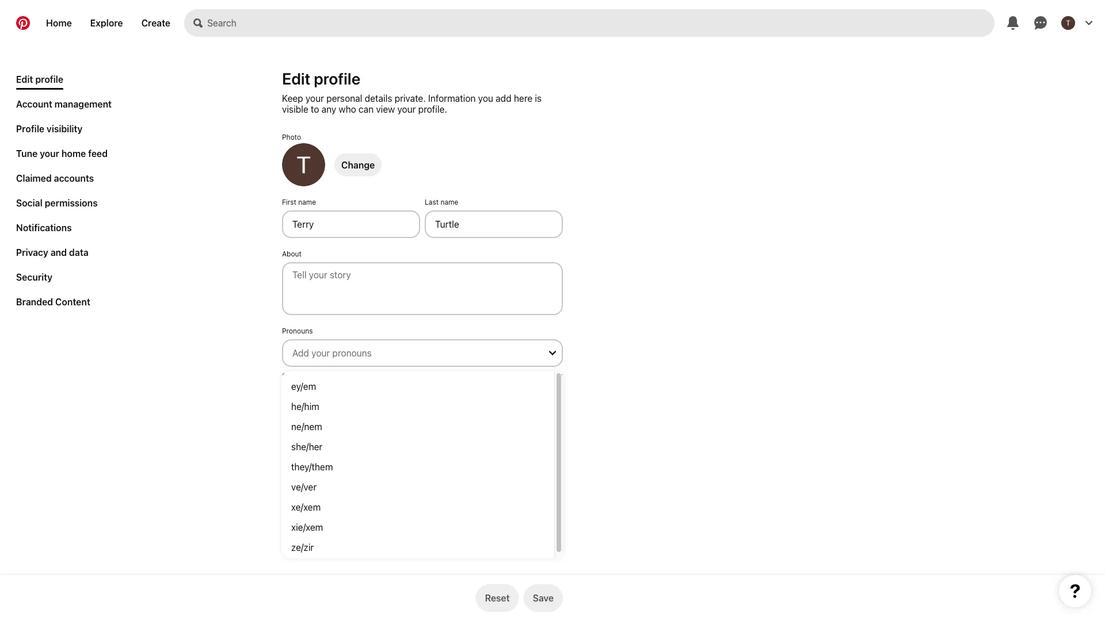 Task type: describe. For each thing, give the bounding box(es) containing it.
to left you.
[[282, 380, 289, 388]]

photo
[[282, 133, 301, 141]]

others
[[482, 372, 503, 380]]

edit profile link
[[12, 69, 68, 90]]

ne/nem
[[291, 422, 322, 432]]

appear
[[399, 372, 421, 380]]

private.
[[395, 93, 426, 104]]

branded content
[[16, 297, 90, 307]]

here
[[514, 93, 533, 104]]

profile for edit profile keep your personal details private. information you add here is visible to any who can view your profile.
[[314, 69, 361, 88]]

First name text field
[[282, 211, 420, 238]]

save button
[[524, 585, 563, 613]]

edit profile keep your personal details private. information you add here is visible to any who can view your profile.
[[282, 69, 542, 115]]

or
[[348, 380, 355, 388]]

reset button
[[476, 585, 519, 613]]

security
[[16, 272, 52, 283]]

save
[[533, 593, 554, 604]]

xe/xem
[[291, 502, 321, 513]]

you.
[[291, 380, 304, 388]]

ve/ver
[[291, 482, 317, 493]]

these
[[383, 380, 401, 388]]

to left 2
[[319, 372, 326, 380]]

profile visibility
[[16, 123, 83, 134]]

list box containing ey/em
[[282, 372, 563, 559]]

pronouns
[[282, 327, 313, 335]]

list containing edit profile
[[12, 69, 116, 317]]

none field containing pronouns
[[278, 327, 568, 393]]

how
[[524, 372, 537, 380]]

claimed accounts link
[[12, 168, 99, 188]]

profile
[[16, 123, 44, 134]]

social permissions
[[16, 198, 98, 208]]

ze/zir
[[291, 542, 314, 553]]

of
[[349, 372, 356, 380]]

account management link
[[12, 94, 116, 114]]

claimed
[[16, 173, 52, 184]]

so
[[472, 372, 480, 380]]

profile for edit profile
[[35, 74, 63, 85]]

account management
[[16, 98, 112, 109]]

search icon image
[[194, 18, 203, 28]]

pronouns
[[358, 372, 388, 380]]

refer
[[548, 372, 563, 380]]

can inside choose up to 2 sets of pronouns to appear on your profile so others know how to refer to you. you can edit or remove these any time.
[[320, 380, 332, 388]]

profile.
[[418, 104, 447, 115]]

last
[[425, 198, 439, 206]]

add
[[496, 93, 512, 104]]

view
[[376, 104, 395, 115]]

she/her
[[291, 442, 323, 453]]

data
[[69, 247, 89, 258]]

explore link
[[81, 9, 132, 37]]

information
[[428, 93, 476, 104]]

social
[[16, 198, 42, 208]]

profile visibility link
[[12, 119, 87, 139]]

home link
[[37, 9, 81, 37]]

home
[[62, 148, 86, 159]]

your right keep
[[306, 93, 324, 104]]

create link
[[132, 9, 180, 37]]

edit for edit profile
[[16, 74, 33, 85]]

you
[[306, 380, 318, 388]]

he/him
[[291, 401, 319, 412]]

account
[[16, 98, 52, 109]]

tune your home feed
[[16, 148, 108, 159]]

to inside edit profile keep your personal details private. information you add here is visible to any who can view your profile.
[[311, 104, 319, 115]]

sets
[[334, 372, 347, 380]]

Username text field
[[282, 464, 563, 492]]

xie/xem
[[291, 522, 323, 533]]



Task type: vqa. For each thing, say whether or not it's contained in the screenshot.
1st 13h from right
no



Task type: locate. For each thing, give the bounding box(es) containing it.
can inside edit profile keep your personal details private. information you add here is visible to any who can view your profile.
[[359, 104, 374, 115]]

Pronouns text field
[[293, 345, 539, 362]]

list
[[12, 69, 116, 317]]

details
[[365, 93, 392, 104]]

accounts
[[54, 173, 94, 184]]

0 horizontal spatial name
[[298, 198, 316, 206]]

privacy
[[16, 247, 48, 258]]

name right first
[[298, 198, 316, 206]]

1 horizontal spatial name
[[441, 198, 459, 206]]

branded
[[16, 297, 53, 307]]

security link
[[12, 267, 57, 287]]

branded content link
[[12, 292, 95, 312]]

Website url field
[[282, 412, 563, 440]]

notifications
[[16, 222, 72, 233]]

to right how
[[539, 372, 546, 380]]

0 vertical spatial can
[[359, 104, 374, 115]]

your right on
[[433, 372, 448, 380]]

0 vertical spatial any
[[322, 104, 336, 115]]

name right last
[[441, 198, 459, 206]]

profile left the so
[[450, 372, 470, 380]]

reset
[[485, 593, 510, 604]]

1 name from the left
[[298, 198, 316, 206]]

any inside edit profile keep your personal details private. information you add here is visible to any who can view your profile.
[[322, 104, 336, 115]]

choose
[[282, 372, 307, 380]]

2 horizontal spatial profile
[[450, 372, 470, 380]]

any left "time."
[[403, 380, 414, 388]]

username
[[282, 451, 315, 460]]

your right view
[[398, 104, 416, 115]]

to
[[311, 104, 319, 115], [319, 372, 326, 380], [390, 372, 397, 380], [539, 372, 546, 380], [282, 380, 289, 388]]

1 vertical spatial can
[[320, 380, 332, 388]]

name
[[298, 198, 316, 206], [441, 198, 459, 206]]

can right "who"
[[359, 104, 374, 115]]

content
[[55, 297, 90, 307]]

last name
[[425, 198, 459, 206]]

social permissions link
[[12, 193, 102, 213]]

remove
[[357, 380, 381, 388]]

1 horizontal spatial profile
[[314, 69, 361, 88]]

who
[[339, 104, 356, 115]]

website
[[282, 400, 308, 408]]

privacy and data link
[[12, 242, 93, 263]]

terry image
[[282, 143, 325, 187]]

visible
[[282, 104, 309, 115]]

profile up personal
[[314, 69, 361, 88]]

personal
[[327, 93, 362, 104]]

edit inside the edit profile link
[[16, 74, 33, 85]]

2 name from the left
[[441, 198, 459, 206]]

and
[[51, 247, 67, 258]]

list box
[[282, 372, 563, 559]]

to right visible
[[311, 104, 319, 115]]

your right tune on the left of the page
[[40, 148, 59, 159]]

home
[[46, 18, 72, 29]]

1 vertical spatial any
[[403, 380, 414, 388]]

0 horizontal spatial any
[[322, 104, 336, 115]]

up
[[309, 372, 317, 380]]

0 horizontal spatial profile
[[35, 74, 63, 85]]

management
[[55, 98, 112, 109]]

can right you
[[320, 380, 332, 388]]

feed
[[88, 148, 108, 159]]

about
[[282, 250, 302, 258]]

visibility
[[47, 123, 83, 134]]

0 horizontal spatial can
[[320, 380, 332, 388]]

None field
[[278, 327, 568, 393]]

profile inside choose up to 2 sets of pronouns to appear on your profile so others know how to refer to you. you can edit or remove these any time.
[[450, 372, 470, 380]]

notifications link
[[12, 218, 76, 238]]

edit
[[334, 380, 346, 388]]

to left the appear
[[390, 372, 397, 380]]

www.pinterest.com/terryturtle85
[[282, 496, 388, 504]]

edit
[[282, 69, 311, 88], [16, 74, 33, 85]]

edit for edit profile keep your personal details private. information you add here is visible to any who can view your profile.
[[282, 69, 311, 88]]

explore
[[90, 18, 123, 29]]

Search text field
[[207, 9, 995, 37]]

any
[[322, 104, 336, 115], [403, 380, 414, 388]]

your
[[306, 93, 324, 104], [398, 104, 416, 115], [40, 148, 59, 159], [433, 372, 448, 380]]

claimed accounts
[[16, 173, 94, 184]]

ey/em
[[291, 381, 316, 392]]

time.
[[416, 380, 433, 388]]

Last name text field
[[425, 211, 563, 238]]

0 horizontal spatial edit
[[16, 74, 33, 85]]

change
[[341, 160, 375, 170]]

your inside choose up to 2 sets of pronouns to appear on your profile so others know how to refer to you. you can edit or remove these any time.
[[433, 372, 448, 380]]

terry turtle image
[[1062, 16, 1076, 30]]

profile
[[314, 69, 361, 88], [35, 74, 63, 85], [450, 372, 470, 380]]

is
[[535, 93, 542, 104]]

create
[[141, 18, 171, 29]]

choose up to 2 sets of pronouns to appear on your profile so others know how to refer to you. you can edit or remove these any time.
[[282, 372, 563, 388]]

name for first name
[[298, 198, 316, 206]]

profile up the account management at the top of page
[[35, 74, 63, 85]]

1 horizontal spatial edit
[[282, 69, 311, 88]]

privacy and data
[[16, 247, 89, 258]]

edit up keep
[[282, 69, 311, 88]]

edit profile
[[16, 74, 63, 85]]

About text field
[[282, 263, 563, 316]]

edit inside edit profile keep your personal details private. information you add here is visible to any who can view your profile.
[[282, 69, 311, 88]]

1 horizontal spatial any
[[403, 380, 414, 388]]

name for last name
[[441, 198, 459, 206]]

2
[[328, 372, 332, 380]]

tune
[[16, 148, 38, 159]]

can
[[359, 104, 374, 115], [320, 380, 332, 388]]

first name
[[282, 198, 316, 206]]

1 horizontal spatial can
[[359, 104, 374, 115]]

keep
[[282, 93, 303, 104]]

edit up 'account' at the top
[[16, 74, 33, 85]]

they/them
[[291, 462, 333, 473]]

you
[[478, 93, 493, 104]]

first
[[282, 198, 296, 206]]

profile inside the edit profile link
[[35, 74, 63, 85]]

any inside choose up to 2 sets of pronouns to appear on your profile so others know how to refer to you. you can edit or remove these any time.
[[403, 380, 414, 388]]

tune your home feed link
[[12, 143, 112, 164]]

know
[[505, 372, 522, 380]]

any left "who"
[[322, 104, 336, 115]]

profile inside edit profile keep your personal details private. information you add here is visible to any who can view your profile.
[[314, 69, 361, 88]]

on
[[423, 372, 431, 380]]

permissions
[[45, 198, 98, 208]]

change button
[[335, 153, 382, 176]]



